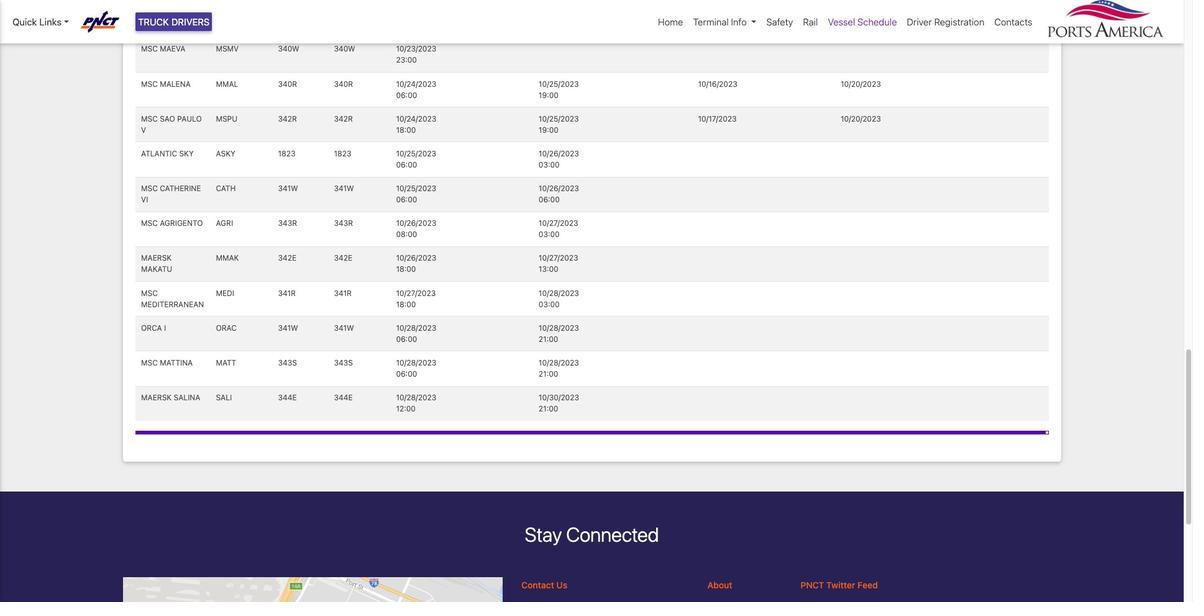 Task type: describe. For each thing, give the bounding box(es) containing it.
salina
[[174, 393, 200, 403]]

quick
[[12, 16, 37, 27]]

msc for msc maeva
[[141, 44, 158, 54]]

contacts link
[[989, 10, 1037, 34]]

06:00 for cath
[[396, 195, 417, 204]]

links
[[39, 16, 61, 27]]

10/24/2023 for 18:00
[[396, 114, 436, 123]]

10/27/2023 for 18:00
[[396, 289, 436, 298]]

10/20/2023 for 10/17/2023
[[841, 114, 881, 123]]

10/28/2023 up 10/30/2023
[[539, 359, 579, 368]]

10/28/2023 06:00 for 341w
[[396, 324, 436, 344]]

stay
[[525, 523, 562, 547]]

10/26/2023 08:00
[[396, 219, 436, 239]]

msc agrigento
[[141, 219, 203, 228]]

10/26/2023 for 18:00
[[396, 254, 436, 263]]

maersk for maersk makatu
[[141, 254, 172, 263]]

stay connected
[[525, 523, 659, 547]]

18:00 for 10/26/2023 18:00
[[396, 265, 416, 274]]

driver registration
[[907, 16, 984, 27]]

v
[[141, 125, 146, 135]]

10/28/2023 up 12:00 at the bottom left of the page
[[396, 393, 436, 403]]

19:00 for 10/24/2023 06:00
[[539, 90, 558, 100]]

msc sao paulo v
[[141, 114, 202, 135]]

13:00
[[539, 265, 558, 274]]

2 340r from the left
[[334, 79, 353, 89]]

msc catherine vi
[[141, 184, 201, 204]]

makatu
[[141, 265, 172, 274]]

bgli
[[216, 9, 233, 19]]

maeva
[[160, 44, 185, 54]]

safety
[[766, 16, 793, 27]]

atlantic
[[141, 149, 177, 158]]

18:00 for 10/24/2023 18:00
[[396, 125, 416, 135]]

agri
[[216, 219, 233, 228]]

10/28/2023 03:00
[[539, 289, 579, 309]]

info
[[731, 16, 747, 27]]

twitter
[[826, 580, 855, 591]]

03:00 for 10/28/2023 03:00
[[539, 300, 560, 309]]

06:00 for orac
[[396, 335, 417, 344]]

maersk salina
[[141, 393, 200, 403]]

mediterranean
[[141, 300, 204, 309]]

contacts
[[994, 16, 1032, 27]]

10/24/2023 18:00
[[396, 114, 436, 135]]

10/23/2023 23:00
[[396, 44, 436, 65]]

msc for msc mattina
[[141, 359, 158, 368]]

10/27/2023 03:00
[[539, 219, 578, 239]]

sao
[[160, 114, 175, 123]]

registration
[[934, 16, 984, 27]]

10/26/2023 for 06:00
[[539, 184, 579, 193]]

1 343r from the left
[[278, 219, 297, 228]]

home link
[[653, 10, 688, 34]]

2 342e from the left
[[334, 254, 352, 263]]

feed
[[857, 580, 878, 591]]

mmal
[[216, 79, 238, 89]]

vessel
[[828, 16, 855, 27]]

us
[[556, 580, 567, 591]]

i
[[164, 324, 166, 333]]

10/27/2023 13:00
[[539, 254, 578, 274]]

10/26/2023 06:00
[[539, 184, 579, 204]]

pnct twitter feed
[[801, 580, 878, 591]]

10/23/2023
[[396, 44, 436, 54]]

safety link
[[761, 10, 798, 34]]

18:00 for 10/27/2023 18:00
[[396, 300, 416, 309]]

10/17/2023
[[698, 114, 737, 123]]

mmak
[[216, 254, 239, 263]]

1 340r from the left
[[278, 79, 297, 89]]

msc for msc catherine vi
[[141, 184, 158, 193]]

sky
[[179, 149, 194, 158]]

truck drivers
[[138, 16, 210, 27]]

10/16/2023
[[698, 79, 737, 89]]

10/25/2023 19:00 for 10/24/2023 06:00
[[539, 79, 579, 100]]

msc maeva
[[141, 44, 185, 54]]

matt
[[216, 359, 236, 368]]

rail
[[803, 16, 818, 27]]

maersk for maersk salina
[[141, 393, 172, 403]]

10/25/2023 06:00 for 1823
[[396, 149, 436, 170]]

10/26/2023 18:00
[[396, 254, 436, 274]]

drivers
[[171, 16, 210, 27]]

10/26/2023 for 03:00
[[539, 149, 579, 158]]

maersk makatu
[[141, 254, 172, 274]]

19:00 for 10/24/2023 18:00
[[539, 125, 558, 135]]

contact us
[[521, 580, 567, 591]]

10/27/2023 for 03:00
[[539, 219, 578, 228]]

10/28/2023 down 10/27/2023 18:00
[[396, 324, 436, 333]]

contact
[[521, 580, 554, 591]]

10/26/2023 03:00
[[539, 149, 579, 170]]

1 342r from the left
[[278, 114, 297, 123]]

sali
[[216, 393, 232, 403]]

paulo
[[177, 114, 202, 123]]

malena
[[160, 79, 191, 89]]

truck drivers link
[[135, 12, 212, 31]]

quick links
[[12, 16, 61, 27]]

1 343s from the left
[[278, 359, 297, 368]]

10/24/2023 for 06:00
[[396, 79, 436, 89]]



Task type: locate. For each thing, give the bounding box(es) containing it.
08:00
[[396, 230, 417, 239]]

2 vertical spatial 18:00
[[396, 300, 416, 309]]

2 344e from the left
[[334, 393, 353, 403]]

2 vertical spatial 10/27/2023
[[396, 289, 436, 298]]

msc down makatu
[[141, 289, 158, 298]]

0 horizontal spatial 340r
[[278, 79, 297, 89]]

18:00 down 10/24/2023 06:00
[[396, 125, 416, 135]]

msc inside 'msc mediterranean'
[[141, 289, 158, 298]]

10/24/2023 06:00
[[396, 79, 436, 100]]

10/28/2023 12:00
[[396, 393, 436, 414]]

0 vertical spatial 03:00
[[539, 160, 560, 170]]

msmv
[[216, 44, 239, 54]]

03:00 for 10/27/2023 03:00
[[539, 230, 560, 239]]

msc left mattina
[[141, 359, 158, 368]]

1 vertical spatial 18:00
[[396, 265, 416, 274]]

2 10/28/2023 21:00 from the top
[[539, 359, 579, 379]]

21:00 for 341w
[[539, 335, 558, 344]]

2 10/25/2023 19:00 from the top
[[539, 114, 579, 135]]

7 msc from the top
[[141, 359, 158, 368]]

3 03:00 from the top
[[539, 300, 560, 309]]

23:00
[[396, 56, 417, 65]]

1 03:00 from the top
[[539, 160, 560, 170]]

vessel schedule
[[828, 16, 897, 27]]

10/26/2023 down 10/26/2023 03:00
[[539, 184, 579, 193]]

10/27/2023 up 13:00
[[539, 254, 578, 263]]

1 18:00 from the top
[[396, 125, 416, 135]]

21:00 down 10/30/2023
[[539, 405, 558, 414]]

msc for msc agrigento
[[141, 219, 158, 228]]

1 340w from the left
[[278, 44, 299, 54]]

vessel schedule link
[[823, 10, 902, 34]]

1 vertical spatial 21:00
[[539, 370, 558, 379]]

10/26/2023 up the "08:00"
[[396, 219, 436, 228]]

18:00
[[396, 125, 416, 135], [396, 265, 416, 274], [396, 300, 416, 309]]

msc malena
[[141, 79, 191, 89]]

0 vertical spatial maersk
[[141, 254, 172, 263]]

2 340w from the left
[[334, 44, 355, 54]]

1 vertical spatial 03:00
[[539, 230, 560, 239]]

342r
[[278, 114, 297, 123], [334, 114, 353, 123]]

10/26/2023 up 10/26/2023 06:00
[[539, 149, 579, 158]]

about
[[707, 580, 732, 591]]

10/28/2023 21:00 for 343s
[[539, 359, 579, 379]]

msc for msc malena
[[141, 79, 158, 89]]

03:00 inside 10/26/2023 03:00
[[539, 160, 560, 170]]

10/28/2023 06:00 for 343s
[[396, 359, 436, 379]]

10/28/2023 down 10/28/2023 03:00
[[539, 324, 579, 333]]

10/27/2023 for 13:00
[[539, 254, 578, 263]]

maersk up makatu
[[141, 254, 172, 263]]

vi
[[141, 195, 148, 204]]

1 vertical spatial 10/25/2023 06:00
[[396, 184, 436, 204]]

10/27/2023 18:00
[[396, 289, 436, 309]]

06:00 for matt
[[396, 370, 417, 379]]

driver registration link
[[902, 10, 989, 34]]

msc mediterranean
[[141, 289, 204, 309]]

0 horizontal spatial 342r
[[278, 114, 297, 123]]

10/27/2023
[[539, 219, 578, 228], [539, 254, 578, 263], [396, 289, 436, 298]]

msc for msc sao paulo v
[[141, 114, 158, 123]]

orca i
[[141, 324, 166, 333]]

mattina
[[160, 359, 193, 368]]

medi
[[216, 289, 234, 298]]

10/30/2023 21:00
[[539, 393, 579, 414]]

0 horizontal spatial 343r
[[278, 219, 297, 228]]

truck
[[138, 16, 169, 27]]

21:00 for 344e
[[539, 405, 558, 414]]

2 vertical spatial 03:00
[[539, 300, 560, 309]]

1 maersk from the top
[[141, 254, 172, 263]]

1 vertical spatial 10/27/2023
[[539, 254, 578, 263]]

catherine
[[160, 184, 201, 193]]

msc up v
[[141, 114, 158, 123]]

21:00 inside '10/30/2023 21:00'
[[539, 405, 558, 414]]

terminal
[[693, 16, 729, 27]]

1 vertical spatial 10/28/2023 06:00
[[396, 359, 436, 379]]

1 10/20/2023 from the top
[[841, 79, 881, 89]]

06:00 down 10/27/2023 18:00
[[396, 335, 417, 344]]

connected
[[566, 523, 659, 547]]

10/20/2023 for 10/16/2023
[[841, 79, 881, 89]]

1 vertical spatial 10/28/2023 21:00
[[539, 359, 579, 379]]

10/24/2023 down 10/24/2023 06:00
[[396, 114, 436, 123]]

10/27/2023 down 10/26/2023 18:00
[[396, 289, 436, 298]]

pnct
[[801, 580, 824, 591]]

schedule
[[857, 16, 897, 27]]

10/25/2023 06:00 up 10/26/2023 08:00
[[396, 184, 436, 204]]

5 msc from the top
[[141, 219, 158, 228]]

341r
[[278, 289, 296, 298], [334, 289, 352, 298]]

1 344e from the left
[[278, 393, 297, 403]]

10/24/2023
[[396, 79, 436, 89], [396, 114, 436, 123]]

1 horizontal spatial 340r
[[334, 79, 353, 89]]

06:00 up 10/28/2023 12:00
[[396, 370, 417, 379]]

msc left maeva
[[141, 44, 158, 54]]

1 10/28/2023 06:00 from the top
[[396, 324, 436, 344]]

06:00
[[396, 90, 417, 100], [396, 160, 417, 170], [396, 195, 417, 204], [539, 195, 560, 204], [396, 335, 417, 344], [396, 370, 417, 379]]

1 horizontal spatial 344e
[[334, 393, 353, 403]]

2 10/24/2023 from the top
[[396, 114, 436, 123]]

10/27/2023 down 10/26/2023 06:00
[[539, 219, 578, 228]]

0 vertical spatial 18:00
[[396, 125, 416, 135]]

4 msc from the top
[[141, 184, 158, 193]]

1 horizontal spatial 1823
[[334, 149, 351, 158]]

03:00
[[539, 160, 560, 170], [539, 230, 560, 239], [539, 300, 560, 309]]

0 vertical spatial 10/27/2023
[[539, 219, 578, 228]]

rail link
[[798, 10, 823, 34]]

msc left malena
[[141, 79, 158, 89]]

10/25/2023 06:00
[[396, 149, 436, 170], [396, 184, 436, 204]]

03:00 for 10/26/2023 03:00
[[539, 160, 560, 170]]

06:00 up the 10/24/2023 18:00
[[396, 90, 417, 100]]

maersk inside maersk makatu
[[141, 254, 172, 263]]

msc for msc mediterranean
[[141, 289, 158, 298]]

2 maersk from the top
[[141, 393, 172, 403]]

10/28/2023 21:00 down 10/28/2023 03:00
[[539, 324, 579, 344]]

0 vertical spatial 10/25/2023 19:00
[[539, 79, 579, 100]]

2 03:00 from the top
[[539, 230, 560, 239]]

1 342e from the left
[[278, 254, 296, 263]]

2 10/25/2023 06:00 from the top
[[396, 184, 436, 204]]

06:00 inside 10/24/2023 06:00
[[396, 90, 417, 100]]

0 horizontal spatial 340w
[[278, 44, 299, 54]]

03:00 up 10/26/2023 06:00
[[539, 160, 560, 170]]

0 vertical spatial 10/24/2023
[[396, 79, 436, 89]]

0 horizontal spatial 342e
[[278, 254, 296, 263]]

atlantic sky
[[141, 149, 194, 158]]

10/28/2023 21:00 up 10/30/2023
[[539, 359, 579, 379]]

2 10/28/2023 06:00 from the top
[[396, 359, 436, 379]]

1823
[[278, 149, 295, 158], [334, 149, 351, 158]]

0 horizontal spatial 341r
[[278, 289, 296, 298]]

10/30/2023
[[539, 393, 579, 403]]

bigli
[[141, 9, 160, 19]]

10/20/2023
[[841, 79, 881, 89], [841, 114, 881, 123]]

1 msc from the top
[[141, 44, 158, 54]]

6 msc from the top
[[141, 289, 158, 298]]

3 21:00 from the top
[[539, 405, 558, 414]]

10/28/2023 down 13:00
[[539, 289, 579, 298]]

asky
[[216, 149, 235, 158]]

2 18:00 from the top
[[396, 265, 416, 274]]

0 horizontal spatial 344e
[[278, 393, 297, 403]]

2 msc from the top
[[141, 79, 158, 89]]

2 21:00 from the top
[[539, 370, 558, 379]]

mspu
[[216, 114, 237, 123]]

21:00 down 10/28/2023 03:00
[[539, 335, 558, 344]]

1 horizontal spatial 343s
[[334, 359, 353, 368]]

orac
[[216, 324, 237, 333]]

1 10/25/2023 19:00 from the top
[[539, 79, 579, 100]]

1 vertical spatial 10/20/2023
[[841, 114, 881, 123]]

1 horizontal spatial 343r
[[334, 219, 353, 228]]

06:00 for asky
[[396, 160, 417, 170]]

msc inside msc catherine vi
[[141, 184, 158, 193]]

10/28/2023 06:00 down 10/27/2023 18:00
[[396, 324, 436, 344]]

cath
[[216, 184, 236, 193]]

0 vertical spatial 10/25/2023 06:00
[[396, 149, 436, 170]]

21:00
[[539, 335, 558, 344], [539, 370, 558, 379], [539, 405, 558, 414]]

msc
[[141, 44, 158, 54], [141, 79, 158, 89], [141, 114, 158, 123], [141, 184, 158, 193], [141, 219, 158, 228], [141, 289, 158, 298], [141, 359, 158, 368]]

maersk left salina
[[141, 393, 172, 403]]

21:00 up 10/30/2023
[[539, 370, 558, 379]]

2 343r from the left
[[334, 219, 353, 228]]

343s
[[278, 359, 297, 368], [334, 359, 353, 368]]

06:00 for mmal
[[396, 90, 417, 100]]

18:00 up 10/27/2023 18:00
[[396, 265, 416, 274]]

maersk
[[141, 254, 172, 263], [141, 393, 172, 403]]

msc down vi
[[141, 219, 158, 228]]

terminal info link
[[688, 10, 761, 34]]

msc mattina
[[141, 359, 193, 368]]

10/28/2023 21:00 for 341w
[[539, 324, 579, 344]]

0 horizontal spatial 1823
[[278, 149, 295, 158]]

06:00 down the 10/24/2023 18:00
[[396, 160, 417, 170]]

344e
[[278, 393, 297, 403], [334, 393, 353, 403]]

3 msc from the top
[[141, 114, 158, 123]]

10/28/2023 up 10/28/2023 12:00
[[396, 359, 436, 368]]

03:00 inside 10/27/2023 03:00
[[539, 230, 560, 239]]

0 vertical spatial 21:00
[[539, 335, 558, 344]]

1 horizontal spatial 341r
[[334, 289, 352, 298]]

18:00 inside 10/26/2023 18:00
[[396, 265, 416, 274]]

1 vertical spatial 19:00
[[539, 125, 558, 135]]

06:00 inside 10/26/2023 06:00
[[539, 195, 560, 204]]

2 vertical spatial 21:00
[[539, 405, 558, 414]]

10/26/2023 down the "08:00"
[[396, 254, 436, 263]]

1 horizontal spatial 342e
[[334, 254, 352, 263]]

0 vertical spatial 10/28/2023 21:00
[[539, 324, 579, 344]]

1 horizontal spatial 340w
[[334, 44, 355, 54]]

06:00 up 10/26/2023 08:00
[[396, 195, 417, 204]]

0 vertical spatial 19:00
[[539, 90, 558, 100]]

1 1823 from the left
[[278, 149, 295, 158]]

340w
[[278, 44, 299, 54], [334, 44, 355, 54]]

1 vertical spatial 10/24/2023
[[396, 114, 436, 123]]

driver
[[907, 16, 932, 27]]

2 19:00 from the top
[[539, 125, 558, 135]]

10/26/2023 for 08:00
[[396, 219, 436, 228]]

1 10/25/2023 06:00 from the top
[[396, 149, 436, 170]]

0 vertical spatial 10/28/2023 06:00
[[396, 324, 436, 344]]

2 342r from the left
[[334, 114, 353, 123]]

10/25/2023 06:00 for 341w
[[396, 184, 436, 204]]

340r
[[278, 79, 297, 89], [334, 79, 353, 89]]

orca
[[141, 324, 162, 333]]

1 19:00 from the top
[[539, 90, 558, 100]]

03:00 up 10/27/2023 13:00
[[539, 230, 560, 239]]

2 10/20/2023 from the top
[[841, 114, 881, 123]]

quick links link
[[12, 15, 69, 29]]

19:00
[[539, 90, 558, 100], [539, 125, 558, 135]]

2 343s from the left
[[334, 359, 353, 368]]

21:00 for 343s
[[539, 370, 558, 379]]

1 vertical spatial maersk
[[141, 393, 172, 403]]

18:00 down 10/26/2023 18:00
[[396, 300, 416, 309]]

3 18:00 from the top
[[396, 300, 416, 309]]

0 vertical spatial 10/20/2023
[[841, 79, 881, 89]]

341w
[[278, 184, 298, 193], [334, 184, 354, 193], [278, 324, 298, 333], [334, 324, 354, 333]]

1 21:00 from the top
[[539, 335, 558, 344]]

home
[[658, 16, 683, 27]]

10/28/2023 06:00
[[396, 324, 436, 344], [396, 359, 436, 379]]

12:00
[[396, 405, 416, 414]]

18:00 inside 10/27/2023 18:00
[[396, 300, 416, 309]]

10/25/2023 19:00
[[539, 79, 579, 100], [539, 114, 579, 135]]

1 341r from the left
[[278, 289, 296, 298]]

msc up vi
[[141, 184, 158, 193]]

2 341r from the left
[[334, 289, 352, 298]]

1 10/28/2023 21:00 from the top
[[539, 324, 579, 344]]

10/28/2023 06:00 up 10/28/2023 12:00
[[396, 359, 436, 379]]

1 vertical spatial 10/25/2023 19:00
[[539, 114, 579, 135]]

0 horizontal spatial 343s
[[278, 359, 297, 368]]

06:00 up 10/27/2023 03:00
[[539, 195, 560, 204]]

03:00 inside 10/28/2023 03:00
[[539, 300, 560, 309]]

10/25/2023 19:00 for 10/24/2023 18:00
[[539, 114, 579, 135]]

2 1823 from the left
[[334, 149, 351, 158]]

agrigento
[[160, 219, 203, 228]]

1 10/24/2023 from the top
[[396, 79, 436, 89]]

1 horizontal spatial 342r
[[334, 114, 353, 123]]

18:00 inside the 10/24/2023 18:00
[[396, 125, 416, 135]]

10/24/2023 down 23:00
[[396, 79, 436, 89]]

msc inside msc sao paulo v
[[141, 114, 158, 123]]

10/25/2023 06:00 down the 10/24/2023 18:00
[[396, 149, 436, 170]]

10/25/2023
[[539, 79, 579, 89], [539, 114, 579, 123], [396, 149, 436, 158], [396, 184, 436, 193]]

03:00 down 13:00
[[539, 300, 560, 309]]

terminal info
[[693, 16, 747, 27]]



Task type: vqa. For each thing, say whether or not it's contained in the screenshot.
Cargo
no



